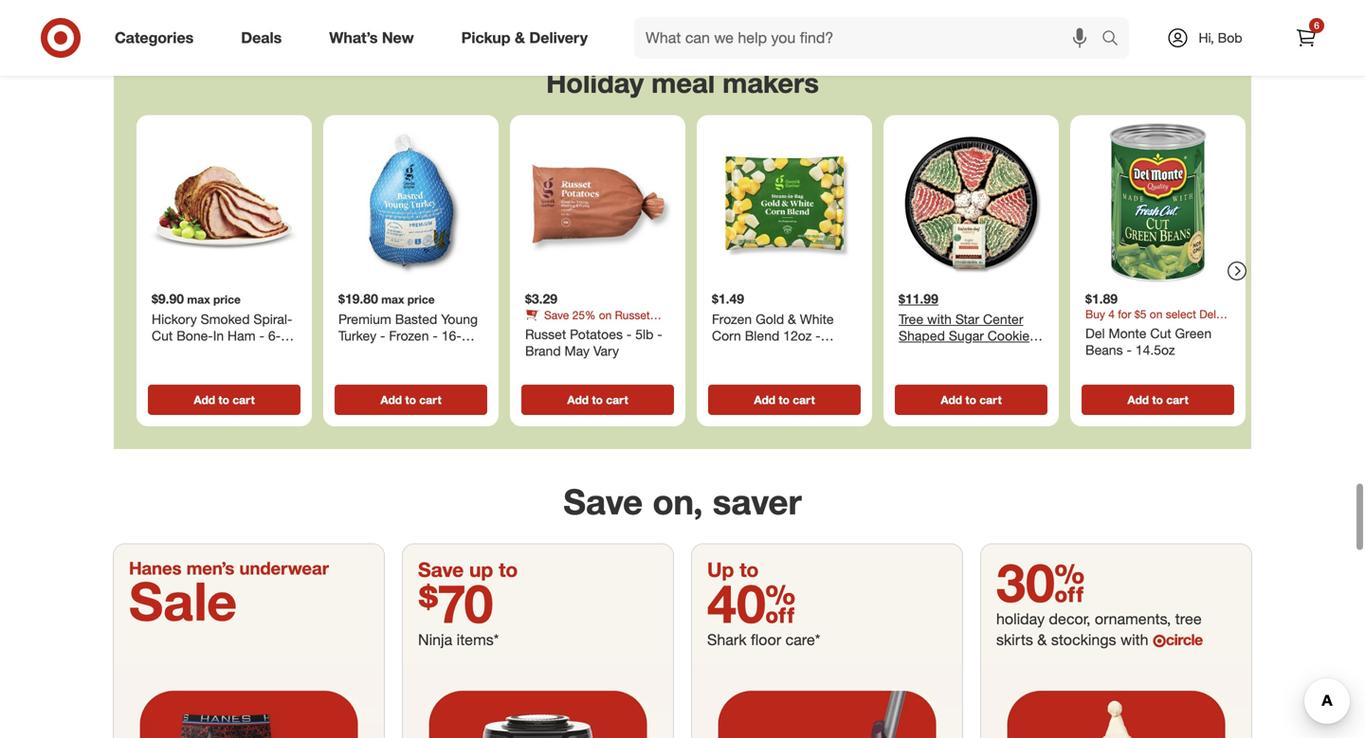 Task type: locate. For each thing, give the bounding box(es) containing it.
save
[[544, 308, 569, 322], [563, 481, 643, 523], [418, 558, 464, 582]]

price right $19.80
[[407, 293, 435, 307]]

holiday
[[996, 610, 1045, 629]]

men's
[[186, 558, 234, 579]]

1 add from the left
[[194, 393, 215, 407]]

vary
[[593, 343, 619, 359]]

deals
[[241, 29, 282, 47]]

add for $9.90
[[194, 393, 215, 407]]

1 vertical spatial russet
[[525, 326, 566, 343]]

save inside 'save 25% on russet potatoes'
[[544, 308, 569, 322]]

gather™
[[761, 344, 809, 361]]

1 add to cart button from the left
[[148, 385, 301, 415]]

russet inside russet potatoes - 5lb - brand may vary
[[525, 326, 566, 343]]

frozen gold & white corn blend 12oz - good & gather™ image
[[704, 123, 865, 283]]

price right $9.90
[[213, 293, 241, 307]]

6 cart from the left
[[1166, 393, 1188, 407]]

to for russet potatoes - 5lb - brand may vary image
[[592, 393, 603, 407]]

- left 5lb
[[626, 326, 632, 343]]

add
[[194, 393, 215, 407], [380, 393, 402, 407], [567, 393, 589, 407], [754, 393, 776, 407], [941, 393, 962, 407], [1127, 393, 1149, 407]]

1 vertical spatial save
[[563, 481, 643, 523]]

to
[[218, 393, 229, 407], [405, 393, 416, 407], [592, 393, 603, 407], [779, 393, 790, 407], [965, 393, 976, 407], [1152, 393, 1163, 407], [499, 558, 518, 582], [740, 558, 759, 582]]

to for frozen gold & white corn blend 12oz - good & gather™ image
[[779, 393, 790, 407]]

& inside holiday decor, ornaments, tree skirts & stockings with
[[1037, 631, 1047, 649]]

$3.29
[[525, 291, 557, 307]]

add to cart
[[194, 393, 255, 407], [380, 393, 441, 407], [567, 393, 628, 407], [754, 393, 815, 407], [941, 393, 1002, 407], [1127, 393, 1188, 407]]

30
[[996, 550, 1085, 615]]

-
[[626, 326, 632, 343], [657, 326, 662, 343], [815, 328, 821, 344], [1127, 342, 1132, 359]]

to for the del monte cut green beans - 14.5oz 'image'
[[1152, 393, 1163, 407]]

0 vertical spatial save
[[544, 308, 569, 322]]

price
[[213, 293, 241, 307], [407, 293, 435, 307]]

monte
[[1109, 325, 1147, 342]]

2 add to cart from the left
[[380, 393, 441, 407]]

save left up
[[418, 558, 464, 582]]

- right beans
[[1127, 342, 1132, 359]]

$11.99
[[899, 291, 938, 307]]

max right $19.80
[[381, 293, 404, 307]]

3 add to cart button from the left
[[521, 385, 674, 415]]

russet up 5lb
[[615, 308, 650, 322]]

1 horizontal spatial price
[[407, 293, 435, 307]]

save for save 25% on russet potatoes
[[544, 308, 569, 322]]

add to cart for $19.80
[[380, 393, 441, 407]]

save left on,
[[563, 481, 643, 523]]

& right skirts
[[1037, 631, 1047, 649]]

$1.49 frozen gold & white corn blend 12oz - good & gather™
[[712, 291, 834, 361]]

1 add to cart from the left
[[194, 393, 255, 407]]

skirts
[[996, 631, 1033, 649]]

3 add to cart from the left
[[567, 393, 628, 407]]

$70
[[418, 571, 493, 636]]

hi, bob
[[1199, 29, 1242, 46]]

5 add from the left
[[941, 393, 962, 407]]

4 add from the left
[[754, 393, 776, 407]]

delivery
[[529, 29, 588, 47]]

items*
[[457, 631, 499, 649]]

$19.80
[[338, 291, 378, 307]]

4 cart from the left
[[793, 393, 815, 407]]

5 add to cart from the left
[[941, 393, 1002, 407]]

cart
[[233, 393, 255, 407], [419, 393, 441, 407], [606, 393, 628, 407], [793, 393, 815, 407], [980, 393, 1002, 407], [1166, 393, 1188, 407]]

price inside $19.80 max price
[[407, 293, 435, 307]]

1 cart from the left
[[233, 393, 255, 407]]

cart for $19.80
[[419, 393, 441, 407]]

green
[[1175, 325, 1212, 342]]

0 horizontal spatial russet
[[525, 326, 566, 343]]

cut
[[1150, 325, 1171, 342]]

$11.99 link
[[891, 123, 1051, 381]]

holiday decor, ornaments, tree skirts & stockings with
[[996, 610, 1202, 649]]

max right $9.90
[[187, 293, 210, 307]]

up
[[469, 558, 493, 582]]

deals link
[[225, 17, 305, 59]]

4 add to cart from the left
[[754, 393, 815, 407]]

stockings
[[1051, 631, 1116, 649]]

5 cart from the left
[[980, 393, 1002, 407]]

2 cart from the left
[[419, 393, 441, 407]]

on,
[[653, 481, 703, 523]]

max for $9.90
[[187, 293, 210, 307]]

tree
[[1175, 610, 1202, 629]]

2 add from the left
[[380, 393, 402, 407]]

tree with star center shaped sugar cookie value tray - 22.5oz - favorite day™ image
[[891, 123, 1051, 283]]

add to cart button for $19.80
[[335, 385, 487, 415]]

1 horizontal spatial russet
[[615, 308, 650, 322]]

2 vertical spatial save
[[418, 558, 464, 582]]

& right pickup
[[515, 29, 525, 47]]

white
[[800, 311, 834, 328]]

add to cart button
[[148, 385, 301, 415], [335, 385, 487, 415], [521, 385, 674, 415], [708, 385, 861, 415], [895, 385, 1048, 415], [1082, 385, 1234, 415]]

2 add to cart button from the left
[[335, 385, 487, 415]]

2 max from the left
[[381, 293, 404, 307]]

price inside "$9.90 max price"
[[213, 293, 241, 307]]

- right 5lb
[[657, 326, 662, 343]]

What can we help you find? suggestions appear below search field
[[634, 17, 1106, 59]]

5lb
[[635, 326, 654, 343]]

russet
[[615, 308, 650, 322], [525, 326, 566, 343]]

corn
[[712, 328, 741, 344]]

&
[[515, 29, 525, 47], [788, 311, 796, 328], [749, 344, 757, 361], [1037, 631, 1047, 649]]

on
[[599, 308, 612, 322]]

blend
[[745, 328, 780, 344]]

russet potatoes - 5lb - brand may vary image
[[518, 123, 678, 283]]

add to cart for $11.99
[[941, 393, 1002, 407]]

max inside $19.80 max price
[[381, 293, 404, 307]]

brand
[[525, 343, 561, 359]]

4 add to cart button from the left
[[708, 385, 861, 415]]

search
[[1093, 30, 1139, 49]]

max
[[187, 293, 210, 307], [381, 293, 404, 307]]

1 price from the left
[[213, 293, 241, 307]]

categories
[[115, 29, 194, 47]]

search button
[[1093, 17, 1139, 63]]

2 price from the left
[[407, 293, 435, 307]]

add for $11.99
[[941, 393, 962, 407]]

ninja items*
[[418, 631, 499, 649]]

1 max from the left
[[187, 293, 210, 307]]

0 horizontal spatial max
[[187, 293, 210, 307]]

5 add to cart button from the left
[[895, 385, 1048, 415]]

max inside "$9.90 max price"
[[187, 293, 210, 307]]

russet down $3.29
[[525, 326, 566, 343]]

1 horizontal spatial max
[[381, 293, 404, 307]]

12oz
[[783, 328, 812, 344]]

14.5oz
[[1135, 342, 1175, 359]]

good
[[712, 344, 745, 361]]

categories link
[[99, 17, 217, 59]]

- right 12oz
[[815, 328, 821, 344]]

0 horizontal spatial price
[[213, 293, 241, 307]]

save down $3.29
[[544, 308, 569, 322]]

0 vertical spatial russet
[[615, 308, 650, 322]]

add for $19.80
[[380, 393, 402, 407]]

$19.80 max price
[[338, 291, 435, 307]]

gold
[[756, 311, 784, 328]]

cart for $1.49
[[793, 393, 815, 407]]



Task type: vqa. For each thing, say whether or not it's contained in the screenshot.
Sort 'button'
no



Task type: describe. For each thing, give the bounding box(es) containing it.
pickup
[[461, 29, 511, 47]]

russet inside 'save 25% on russet potatoes'
[[615, 308, 650, 322]]

save for save on, saver
[[563, 481, 643, 523]]

russet potatoes - 5lb - brand may vary
[[525, 326, 662, 359]]

care*
[[785, 631, 820, 649]]

potatoes
[[570, 326, 623, 343]]

holiday
[[546, 66, 644, 99]]

to for premium basted young turkey - frozen - 16-20lbs - price per lb - good & gather™ image
[[405, 393, 416, 407]]

what's
[[329, 29, 378, 47]]

- inside del monte cut green beans - 14.5oz
[[1127, 342, 1132, 359]]

add to cart button for $1.49
[[708, 385, 861, 415]]

to for hickory smoked spiral-cut bone-in ham - 6-10 lbs - price per lb - market pantry™ 'image'
[[218, 393, 229, 407]]

pickup & delivery link
[[445, 17, 611, 59]]

6 link
[[1285, 17, 1327, 59]]

price for $9.90
[[213, 293, 241, 307]]

what's new
[[329, 29, 414, 47]]

add to cart button for $9.90
[[148, 385, 301, 415]]

bob
[[1218, 29, 1242, 46]]

holiday meal makers
[[546, 66, 819, 99]]

3 cart from the left
[[606, 393, 628, 407]]

6 add to cart button from the left
[[1082, 385, 1234, 415]]

frozen
[[712, 311, 752, 328]]

save for save up to
[[418, 558, 464, 582]]

new
[[382, 29, 414, 47]]

add to cart for $1.49
[[754, 393, 815, 407]]

& right gold
[[788, 311, 796, 328]]

40
[[707, 571, 796, 636]]

hi,
[[1199, 29, 1214, 46]]

del monte cut green beans - 14.5oz
[[1085, 325, 1212, 359]]

save up to
[[418, 558, 518, 582]]

hanes men's underwear
[[129, 558, 329, 579]]

add to cart for $9.90
[[194, 393, 255, 407]]

hickory smoked spiral-cut bone-in ham - 6-10 lbs - price per lb - market pantry™ image
[[144, 123, 304, 283]]

floor
[[751, 631, 781, 649]]

potatoes
[[525, 322, 570, 337]]

makers
[[723, 66, 819, 99]]

beans
[[1085, 342, 1123, 359]]

6
[[1314, 19, 1319, 31]]

save on, saver
[[563, 481, 802, 523]]

decor,
[[1049, 610, 1091, 629]]

what's new link
[[313, 17, 438, 59]]

hanes
[[129, 558, 182, 579]]

cart for $9.90
[[233, 393, 255, 407]]

3 add from the left
[[567, 393, 589, 407]]

shark floor care*
[[707, 631, 820, 649]]

ornaments,
[[1095, 610, 1171, 629]]

& inside pickup & delivery link
[[515, 29, 525, 47]]

add to cart button for $11.99
[[895, 385, 1048, 415]]

pickup & delivery
[[461, 29, 588, 47]]

meal
[[652, 66, 715, 99]]

& right good
[[749, 344, 757, 361]]

$1.49
[[712, 291, 744, 307]]

del
[[1085, 325, 1105, 342]]

- inside $1.49 frozen gold & white corn blend 12oz - good & gather™
[[815, 328, 821, 344]]

price for $19.80
[[407, 293, 435, 307]]

save 25% on russet potatoes
[[525, 308, 650, 337]]

$9.90
[[152, 291, 184, 307]]

add for $1.49
[[754, 393, 776, 407]]

max for $19.80
[[381, 293, 404, 307]]

saver
[[713, 481, 802, 523]]

may
[[565, 343, 590, 359]]

circle
[[1166, 631, 1203, 649]]

underwear
[[239, 558, 329, 579]]

cart for $11.99
[[980, 393, 1002, 407]]

carousel region
[[114, 51, 1251, 465]]

up to
[[707, 558, 759, 582]]

up
[[707, 558, 734, 582]]

25%
[[572, 308, 596, 322]]

$1.89
[[1085, 291, 1118, 307]]

shark
[[707, 631, 747, 649]]

del monte cut green beans - 14.5oz image
[[1078, 123, 1238, 283]]

$9.90 max price
[[152, 291, 241, 307]]

premium basted young turkey - frozen - 16-20lbs - price per lb - good & gather™ image
[[331, 123, 491, 283]]

to for tree with star center shaped sugar cookie value tray - 22.5oz - favorite day™ "image"
[[965, 393, 976, 407]]

sale
[[129, 569, 237, 633]]

6 add from the left
[[1127, 393, 1149, 407]]

ninja
[[418, 631, 452, 649]]

6 add to cart from the left
[[1127, 393, 1188, 407]]

with
[[1120, 631, 1149, 649]]



